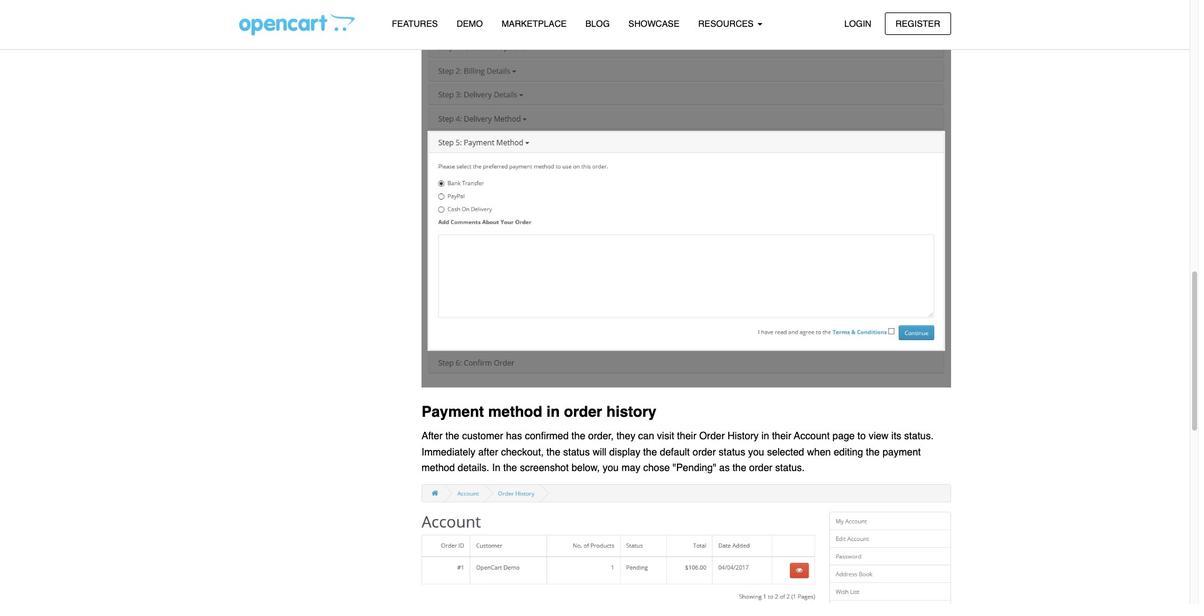 Task type: vqa. For each thing, say whether or not it's contained in the screenshot.
you to the left
yes



Task type: describe. For each thing, give the bounding box(es) containing it.
marketplace link
[[493, 13, 576, 35]]

1 vertical spatial you
[[603, 463, 619, 474]]

marketplace
[[502, 19, 567, 29]]

1 horizontal spatial method
[[488, 404, 543, 421]]

1 their from the left
[[677, 431, 697, 442]]

after
[[422, 431, 443, 442]]

confirmed
[[525, 431, 569, 442]]

payment
[[883, 447, 921, 458]]

login
[[845, 18, 872, 28]]

page
[[833, 431, 855, 442]]

resources link
[[689, 13, 772, 35]]

visit
[[657, 431, 675, 442]]

the down view at the bottom
[[866, 447, 880, 458]]

the up immediately
[[446, 431, 460, 442]]

demo link
[[448, 13, 493, 35]]

as
[[720, 463, 730, 474]]

0 vertical spatial you
[[749, 447, 765, 458]]

will
[[593, 447, 607, 458]]

chose
[[644, 463, 670, 474]]

the left order,
[[572, 431, 586, 442]]

checkout,
[[501, 447, 544, 458]]

1 horizontal spatial status.
[[905, 431, 934, 442]]

demo
[[457, 19, 483, 29]]

account
[[794, 431, 830, 442]]

after the customer has confirmed the order, they can visit their order history in their account page to view its status. immediately after checkout, the status will display the default order status you selected when editing the payment method details. in the screenshot below, you may chose "pending" as the order status.
[[422, 431, 934, 474]]

1 status from the left
[[563, 447, 590, 458]]

to
[[858, 431, 866, 442]]

register link
[[885, 12, 951, 35]]

selected
[[767, 447, 805, 458]]

blog link
[[576, 13, 619, 35]]

in inside the after the customer has confirmed the order, they can visit their order history in their account page to view its status. immediately after checkout, the status will display the default order status you selected when editing the payment method details. in the screenshot below, you may chose "pending" as the order status.
[[762, 431, 770, 442]]

can
[[639, 431, 655, 442]]

features
[[392, 19, 438, 29]]

store front - order history image
[[422, 485, 951, 605]]

history
[[728, 431, 759, 442]]

register
[[896, 18, 941, 28]]

2 their from the left
[[772, 431, 792, 442]]

the down confirmed at bottom
[[547, 447, 561, 458]]

has
[[506, 431, 522, 442]]

default
[[660, 447, 690, 458]]

opencart - open source shopping cart solution image
[[239, 13, 355, 36]]



Task type: locate. For each thing, give the bounding box(es) containing it.
method inside the after the customer has confirmed the order, they can visit their order history in their account page to view its status. immediately after checkout, the status will display the default order status you selected when editing the payment method details. in the screenshot below, you may chose "pending" as the order status.
[[422, 463, 455, 474]]

when
[[807, 447, 831, 458]]

1 horizontal spatial status
[[719, 447, 746, 458]]

0 horizontal spatial order
[[564, 404, 603, 421]]

method down immediately
[[422, 463, 455, 474]]

status up as
[[719, 447, 746, 458]]

immediately
[[422, 447, 476, 458]]

the down can
[[644, 447, 657, 458]]

1 horizontal spatial order
[[693, 447, 716, 458]]

its
[[892, 431, 902, 442]]

0 vertical spatial status.
[[905, 431, 934, 442]]

editing
[[834, 447, 864, 458]]

0 horizontal spatial in
[[547, 404, 560, 421]]

1 horizontal spatial in
[[762, 431, 770, 442]]

blog
[[586, 19, 610, 29]]

0 horizontal spatial you
[[603, 463, 619, 474]]

may
[[622, 463, 641, 474]]

0 horizontal spatial status
[[563, 447, 590, 458]]

method up has in the left of the page
[[488, 404, 543, 421]]

you
[[749, 447, 765, 458], [603, 463, 619, 474]]

history
[[607, 404, 657, 421]]

below,
[[572, 463, 600, 474]]

2 horizontal spatial order
[[750, 463, 773, 474]]

payment
[[422, 404, 484, 421]]

view
[[869, 431, 889, 442]]

you down the will
[[603, 463, 619, 474]]

order,
[[589, 431, 614, 442]]

order down the 'selected'
[[750, 463, 773, 474]]

in
[[547, 404, 560, 421], [762, 431, 770, 442]]

1 vertical spatial status.
[[776, 463, 805, 474]]

1 horizontal spatial their
[[772, 431, 792, 442]]

status.
[[905, 431, 934, 442], [776, 463, 805, 474]]

status. down the 'selected'
[[776, 463, 805, 474]]

their
[[677, 431, 697, 442], [772, 431, 792, 442]]

0 horizontal spatial status.
[[776, 463, 805, 474]]

order up order,
[[564, 404, 603, 421]]

their up the 'selected'
[[772, 431, 792, 442]]

1 vertical spatial order
[[693, 447, 716, 458]]

2 status from the left
[[719, 447, 746, 458]]

payment method in order history
[[422, 404, 657, 421]]

order down order
[[693, 447, 716, 458]]

login link
[[834, 12, 883, 35]]

display
[[610, 447, 641, 458]]

1 horizontal spatial you
[[749, 447, 765, 458]]

status
[[563, 447, 590, 458], [719, 447, 746, 458]]

status up the "below," at the bottom of page
[[563, 447, 590, 458]]

showcase
[[629, 19, 680, 29]]

screenshot
[[520, 463, 569, 474]]

the
[[446, 431, 460, 442], [572, 431, 586, 442], [547, 447, 561, 458], [644, 447, 657, 458], [866, 447, 880, 458], [503, 463, 517, 474], [733, 463, 747, 474]]

they
[[617, 431, 636, 442]]

0 vertical spatial in
[[547, 404, 560, 421]]

0 vertical spatial order
[[564, 404, 603, 421]]

1 vertical spatial in
[[762, 431, 770, 442]]

customer
[[462, 431, 503, 442]]

2 vertical spatial order
[[750, 463, 773, 474]]

the right 'in'
[[503, 463, 517, 474]]

status. right its
[[905, 431, 934, 442]]

order
[[564, 404, 603, 421], [693, 447, 716, 458], [750, 463, 773, 474]]

store front - checkout image
[[422, 4, 951, 388]]

their up default
[[677, 431, 697, 442]]

you down history on the bottom
[[749, 447, 765, 458]]

in right history on the bottom
[[762, 431, 770, 442]]

after
[[478, 447, 498, 458]]

details.
[[458, 463, 490, 474]]

0 vertical spatial method
[[488, 404, 543, 421]]

1 vertical spatial method
[[422, 463, 455, 474]]

order
[[700, 431, 725, 442]]

the right as
[[733, 463, 747, 474]]

features link
[[383, 13, 448, 35]]

in up confirmed at bottom
[[547, 404, 560, 421]]

"pending"
[[673, 463, 717, 474]]

0 horizontal spatial their
[[677, 431, 697, 442]]

0 horizontal spatial method
[[422, 463, 455, 474]]

method
[[488, 404, 543, 421], [422, 463, 455, 474]]

in
[[492, 463, 501, 474]]

resources
[[699, 19, 756, 29]]

showcase link
[[619, 13, 689, 35]]



